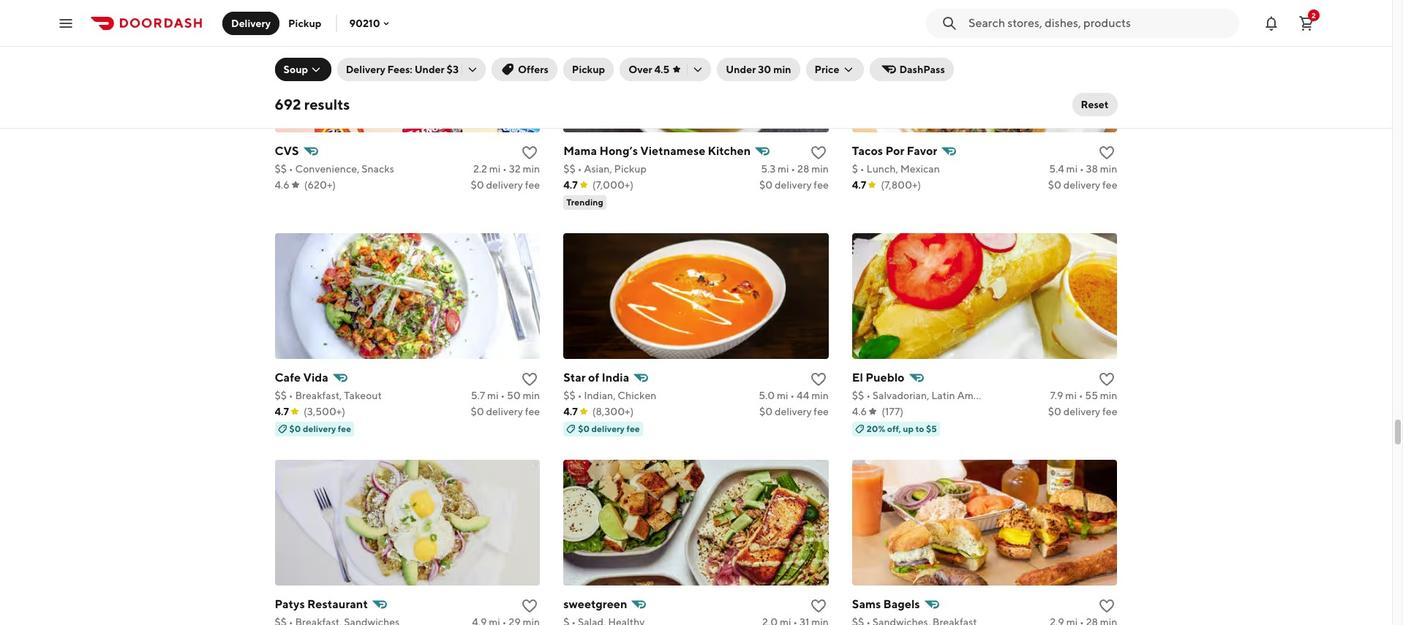 Task type: vqa. For each thing, say whether or not it's contained in the screenshot.


Task type: locate. For each thing, give the bounding box(es) containing it.
mama
[[564, 144, 597, 158]]

(7,800+)
[[881, 179, 921, 191]]

1 vertical spatial pickup
[[572, 64, 605, 75]]

delivery
[[486, 179, 523, 191], [775, 179, 812, 191], [1064, 179, 1101, 191], [486, 406, 523, 418], [775, 406, 812, 418], [1064, 406, 1101, 418], [303, 423, 336, 434], [592, 423, 625, 434]]

min right 30
[[774, 64, 791, 75]]

mi right 5.7
[[487, 390, 499, 401]]

$​0 delivery fee for star of india
[[760, 406, 829, 418]]

4.7 up trending
[[564, 179, 578, 191]]

$​0 delivery fee down 5.7 mi • 50 min
[[471, 406, 540, 418]]

star of india
[[564, 371, 630, 385]]

over 4.5 button
[[620, 58, 712, 81]]

0 horizontal spatial $0
[[289, 423, 301, 434]]

(177)
[[882, 406, 904, 418]]

4.7 down cafe
[[275, 406, 289, 418]]

delivery for cafe vida
[[486, 406, 523, 418]]

$$ down star
[[564, 390, 576, 401]]

2 vertical spatial pickup
[[614, 163, 647, 175]]

min right 28
[[812, 163, 829, 175]]

american
[[957, 390, 1002, 401]]

1 horizontal spatial $0 delivery fee
[[578, 423, 640, 434]]

min right 38
[[1100, 163, 1118, 175]]

0 vertical spatial delivery
[[231, 17, 271, 29]]

under 30 min
[[726, 64, 791, 75]]

delivery down 5.4 mi • 38 min at top right
[[1064, 179, 1101, 191]]

1 vertical spatial delivery
[[346, 64, 385, 75]]

• down star
[[578, 390, 582, 401]]

0 horizontal spatial pickup button
[[280, 11, 330, 35]]

fee for star of india
[[814, 406, 829, 418]]

• right $
[[860, 163, 865, 175]]

dashpass button
[[870, 58, 954, 81]]

$​0 for el pueblo
[[1048, 406, 1062, 418]]

fee down 7.9 mi • 55 min
[[1103, 406, 1118, 418]]

• left 28
[[791, 163, 796, 175]]

click to add this store to your saved list image for restaurant
[[521, 598, 539, 615]]

delivery inside button
[[231, 17, 271, 29]]

delivery down 7.9 mi • 55 min
[[1064, 406, 1101, 418]]

1 vertical spatial pickup button
[[563, 58, 614, 81]]

0 horizontal spatial 4.6
[[275, 179, 290, 191]]

reset button
[[1072, 93, 1118, 116]]

fee down "5.0 mi • 44 min"
[[814, 406, 829, 418]]

snacks
[[362, 163, 394, 175]]

min
[[774, 64, 791, 75], [523, 163, 540, 175], [812, 163, 829, 175], [1100, 163, 1118, 175], [523, 390, 540, 401], [812, 390, 829, 401], [1100, 390, 1118, 401]]

of
[[588, 371, 600, 385]]

$$ • indian, chicken
[[564, 390, 657, 401]]

pickup
[[288, 17, 322, 29], [572, 64, 605, 75], [614, 163, 647, 175]]

1 $0 delivery fee from the left
[[289, 423, 351, 434]]

vietnamese
[[640, 144, 706, 158]]

click to add this store to your saved list image
[[521, 144, 539, 161], [1099, 144, 1116, 161], [521, 371, 539, 388], [810, 371, 828, 388], [1099, 598, 1116, 615]]

pueblo
[[866, 371, 905, 385]]

• left 55
[[1079, 390, 1083, 401]]

$$ for mama hong's vietnamese kitchen
[[564, 163, 576, 175]]

delivery for star of india
[[775, 406, 812, 418]]

$0 delivery fee
[[289, 423, 351, 434], [578, 423, 640, 434]]

fee down 5.7 mi • 50 min
[[525, 406, 540, 418]]

$​0 down 5.3
[[760, 179, 773, 191]]

$​0 delivery fee down 5.4 mi • 38 min at top right
[[1048, 179, 1118, 191]]

delivery down "5.0 mi • 44 min"
[[775, 406, 812, 418]]

$0 down breakfast,
[[289, 423, 301, 434]]

delivery down 2.2 mi • 32 min
[[486, 179, 523, 191]]

5.4
[[1050, 163, 1065, 175]]

mi
[[489, 163, 501, 175], [778, 163, 789, 175], [1067, 163, 1078, 175], [487, 390, 499, 401], [777, 390, 789, 401], [1066, 390, 1077, 401]]

$​0 delivery fee down 7.9 mi • 55 min
[[1048, 406, 1118, 418]]

min for por
[[1100, 163, 1118, 175]]

mi right 5.4
[[1067, 163, 1078, 175]]

$0 down indian,
[[578, 423, 590, 434]]

delivery button
[[222, 11, 280, 35]]

1 horizontal spatial $0
[[578, 423, 590, 434]]

4.7 down star
[[564, 406, 578, 418]]

$​0 delivery fee down 2.2 mi • 32 min
[[471, 179, 540, 191]]

0 vertical spatial 4.6
[[275, 179, 290, 191]]

click to add this store to your saved list image for sams bagels
[[1099, 598, 1116, 615]]

• left the 32
[[503, 163, 507, 175]]

click to add this store to your saved list image
[[810, 144, 828, 161], [1099, 371, 1116, 388], [521, 598, 539, 615], [810, 598, 828, 615]]

delivery down 5.7 mi • 50 min
[[486, 406, 523, 418]]

2 horizontal spatial pickup
[[614, 163, 647, 175]]

min right 55
[[1100, 390, 1118, 401]]

4.6 down cvs
[[275, 179, 290, 191]]

sams bagels
[[852, 598, 920, 612]]

mi for mama hong's vietnamese kitchen
[[778, 163, 789, 175]]

0 horizontal spatial pickup
[[288, 17, 322, 29]]

• down el pueblo
[[867, 390, 871, 401]]

$​0 down 5.7
[[471, 406, 484, 418]]

takeout
[[344, 390, 382, 401]]

7.9 mi • 55 min
[[1051, 390, 1118, 401]]

0 vertical spatial pickup
[[288, 17, 322, 29]]

0 horizontal spatial under
[[415, 64, 445, 75]]

mi right 2.2
[[489, 163, 501, 175]]

$0 delivery fee down (8,300+)
[[578, 423, 640, 434]]

fee down 5.4 mi • 38 min at top right
[[1103, 179, 1118, 191]]

breakfast,
[[295, 390, 342, 401]]

pickup left "over"
[[572, 64, 605, 75]]

sweetgreen
[[564, 598, 627, 612]]

1 horizontal spatial pickup button
[[563, 58, 614, 81]]

5.7 mi • 50 min
[[471, 390, 540, 401]]

$$ down mama
[[564, 163, 576, 175]]

min for vida
[[523, 390, 540, 401]]

open menu image
[[57, 14, 75, 32]]

2.2 mi • 32 min
[[473, 163, 540, 175]]

vida
[[303, 371, 328, 385]]

• down cvs
[[289, 163, 293, 175]]

38
[[1086, 163, 1098, 175]]

0 vertical spatial pickup button
[[280, 11, 330, 35]]

4.7 for star of india
[[564, 406, 578, 418]]

90210
[[349, 17, 380, 29]]

fees:
[[388, 64, 413, 75]]

delivery down 5.3 mi • 28 min
[[775, 179, 812, 191]]

tacos
[[852, 144, 883, 158]]

4.7 down $
[[852, 179, 867, 191]]

cafe vida
[[275, 371, 328, 385]]

soup
[[284, 64, 308, 75]]

delivery
[[231, 17, 271, 29], [346, 64, 385, 75]]

5.0 mi • 44 min
[[759, 390, 829, 401]]

4.6
[[275, 179, 290, 191], [852, 406, 867, 418]]

mi right 5.0
[[777, 390, 789, 401]]

692 results
[[275, 96, 350, 113]]

mi right 7.9
[[1066, 390, 1077, 401]]

1 vertical spatial 4.6
[[852, 406, 867, 418]]

2 $0 from the left
[[578, 423, 590, 434]]

$​0 down 2.2
[[471, 179, 484, 191]]

price
[[815, 64, 840, 75]]

30
[[758, 64, 771, 75]]

$$ down cvs
[[275, 163, 287, 175]]

fee
[[525, 179, 540, 191], [814, 179, 829, 191], [1103, 179, 1118, 191], [525, 406, 540, 418], [814, 406, 829, 418], [1103, 406, 1118, 418], [338, 423, 351, 434], [627, 423, 640, 434]]

$$ down el
[[852, 390, 864, 401]]

$3
[[447, 64, 459, 75]]

$​0 delivery fee for el pueblo
[[1048, 406, 1118, 418]]

indian,
[[584, 390, 616, 401]]

pickup for the leftmost pickup button
[[288, 17, 322, 29]]

4.5
[[655, 64, 670, 75]]

latin
[[932, 390, 955, 401]]

$$ down cafe
[[275, 390, 287, 401]]

salvadorian,
[[873, 390, 930, 401]]

$​0 for mama hong's vietnamese kitchen
[[760, 179, 773, 191]]

$$
[[275, 163, 287, 175], [564, 163, 576, 175], [275, 390, 287, 401], [564, 390, 576, 401], [852, 390, 864, 401]]

$​0 down 7.9
[[1048, 406, 1062, 418]]

1 horizontal spatial under
[[726, 64, 756, 75]]

$$ for el pueblo
[[852, 390, 864, 401]]

por
[[886, 144, 905, 158]]

click to add this store to your saved list image for cvs
[[521, 144, 539, 161]]

$​0 down 5.0
[[760, 406, 773, 418]]

$$ • breakfast, takeout
[[275, 390, 382, 401]]

reset
[[1081, 99, 1109, 110]]

$​0 down 5.4
[[1048, 179, 1062, 191]]

$​0 delivery fee for mama hong's vietnamese kitchen
[[760, 179, 829, 191]]

$0 delivery fee down "(3,500+)" at the bottom left
[[289, 423, 351, 434]]

$​0 delivery fee
[[471, 179, 540, 191], [760, 179, 829, 191], [1048, 179, 1118, 191], [471, 406, 540, 418], [760, 406, 829, 418], [1048, 406, 1118, 418]]

pickup button left "over"
[[563, 58, 614, 81]]

4.7
[[564, 179, 578, 191], [852, 179, 867, 191], [275, 406, 289, 418], [564, 406, 578, 418]]

$​0 delivery fee down "5.0 mi • 44 min"
[[760, 406, 829, 418]]

•
[[289, 163, 293, 175], [503, 163, 507, 175], [578, 163, 582, 175], [791, 163, 796, 175], [860, 163, 865, 175], [1080, 163, 1084, 175], [289, 390, 293, 401], [501, 390, 505, 401], [578, 390, 582, 401], [791, 390, 795, 401], [867, 390, 871, 401], [1079, 390, 1083, 401]]

$​0 for cvs
[[471, 179, 484, 191]]

min right 50
[[523, 390, 540, 401]]

click to add this store to your saved list image up 7.9 mi • 55 min
[[1099, 371, 1116, 388]]

• left 50
[[501, 390, 505, 401]]

pickup button up soup button on the left of the page
[[280, 11, 330, 35]]

mi for el pueblo
[[1066, 390, 1077, 401]]

4.7 for cafe vida
[[275, 406, 289, 418]]

delivery for el pueblo
[[1064, 406, 1101, 418]]

$5
[[926, 423, 937, 434]]

$0 for star
[[578, 423, 590, 434]]

1 horizontal spatial delivery
[[346, 64, 385, 75]]

delivery down "(3,500+)" at the bottom left
[[303, 423, 336, 434]]

sams bagels link
[[852, 595, 1118, 626]]

mi right 5.3
[[778, 163, 789, 175]]

under 30 min button
[[717, 58, 800, 81]]

5.4 mi • 38 min
[[1050, 163, 1118, 175]]

lunch,
[[867, 163, 899, 175]]

$ • lunch, mexican
[[852, 163, 940, 175]]

4.7 for tacos por favor
[[852, 179, 867, 191]]

0 horizontal spatial delivery
[[231, 17, 271, 29]]

5.3 mi • 28 min
[[761, 163, 829, 175]]

click to add this store to your saved list image up 5.3 mi • 28 min
[[810, 144, 828, 161]]

to
[[916, 423, 925, 434]]

min right the 32
[[523, 163, 540, 175]]

1 $0 from the left
[[289, 423, 301, 434]]

india
[[602, 371, 630, 385]]

1 horizontal spatial pickup
[[572, 64, 605, 75]]

fee down 2.2 mi • 32 min
[[525, 179, 540, 191]]

2 $0 delivery fee from the left
[[578, 423, 640, 434]]

1 under from the left
[[415, 64, 445, 75]]

2 under from the left
[[726, 64, 756, 75]]

pickup up soup button on the left of the page
[[288, 17, 322, 29]]

0 horizontal spatial $0 delivery fee
[[289, 423, 351, 434]]

kitchen
[[708, 144, 751, 158]]

1 horizontal spatial 4.6
[[852, 406, 867, 418]]

fee down 5.3 mi • 28 min
[[814, 179, 829, 191]]

min right '44'
[[812, 390, 829, 401]]

$​0 delivery fee down 5.3 mi • 28 min
[[760, 179, 829, 191]]

click to add this store to your saved list image left sweetgreen
[[521, 598, 539, 615]]

cafe
[[275, 371, 301, 385]]

under left "$3"
[[415, 64, 445, 75]]

$​0 for star of india
[[760, 406, 773, 418]]

pickup for rightmost pickup button
[[572, 64, 605, 75]]

pickup down hong's
[[614, 163, 647, 175]]

under left 30
[[726, 64, 756, 75]]

click to add this store to your saved list image for pueblo
[[1099, 371, 1116, 388]]

4.6 up 20%
[[852, 406, 867, 418]]



Task type: describe. For each thing, give the bounding box(es) containing it.
4.6 for cvs
[[275, 179, 290, 191]]

(620+)
[[304, 179, 336, 191]]

2
[[1312, 11, 1316, 19]]

delivery for delivery fees: under $3
[[346, 64, 385, 75]]

hong's
[[600, 144, 638, 158]]

$​0 delivery fee for cafe vida
[[471, 406, 540, 418]]

fee down (8,300+)
[[627, 423, 640, 434]]

off,
[[888, 423, 901, 434]]

delivery for mama hong's vietnamese kitchen
[[775, 179, 812, 191]]

5.0
[[759, 390, 775, 401]]

2 button
[[1292, 8, 1322, 38]]

chicken
[[618, 390, 657, 401]]

$$ • asian, pickup
[[564, 163, 647, 175]]

over 4.5
[[629, 64, 670, 75]]

click to add this store to your saved list image for tacos por favor
[[1099, 144, 1116, 161]]

fee for cafe vida
[[525, 406, 540, 418]]

click to add this store to your saved list image for cafe vida
[[521, 371, 539, 388]]

offers
[[518, 64, 549, 75]]

click to add this store to your saved list image left sams
[[810, 598, 828, 615]]

20%
[[867, 423, 886, 434]]

min inside button
[[774, 64, 791, 75]]

min for of
[[812, 390, 829, 401]]

delivery fees: under $3
[[346, 64, 459, 75]]

cvs
[[275, 144, 299, 158]]

patys restaurant
[[275, 598, 368, 612]]

Store search: begin typing to search for stores available on DoorDash text field
[[969, 15, 1231, 31]]

star
[[564, 371, 586, 385]]

fee for cvs
[[525, 179, 540, 191]]

$
[[852, 163, 858, 175]]

favor
[[907, 144, 938, 158]]

sweetgreen link
[[564, 595, 829, 626]]

$​0 delivery fee for cvs
[[471, 179, 540, 191]]

• down cafe
[[289, 390, 293, 401]]

$​0 for tacos por favor
[[1048, 179, 1062, 191]]

fee for tacos por favor
[[1103, 179, 1118, 191]]

mi for cafe vida
[[487, 390, 499, 401]]

el
[[852, 371, 863, 385]]

$$ for cvs
[[275, 163, 287, 175]]

32
[[509, 163, 521, 175]]

mi for star of india
[[777, 390, 789, 401]]

mama hong's vietnamese kitchen
[[564, 144, 751, 158]]

delivery for cvs
[[486, 179, 523, 191]]

soup button
[[275, 58, 331, 81]]

min for pueblo
[[1100, 390, 1118, 401]]

4.6 for el pueblo
[[852, 406, 867, 418]]

bagels
[[884, 598, 920, 612]]

90210 button
[[349, 17, 392, 29]]

restaurant
[[307, 598, 368, 612]]

50
[[507, 390, 521, 401]]

delivery for tacos por favor
[[1064, 179, 1101, 191]]

mexican
[[901, 163, 940, 175]]

$​0 delivery fee for tacos por favor
[[1048, 179, 1118, 191]]

trending
[[567, 197, 604, 208]]

$$ for cafe vida
[[275, 390, 287, 401]]

delivery for delivery
[[231, 17, 271, 29]]

price button
[[806, 58, 865, 81]]

el pueblo
[[852, 371, 905, 385]]

asian,
[[584, 163, 612, 175]]

patys restaurant link
[[275, 595, 540, 626]]

20% off, up to $5
[[867, 423, 937, 434]]

$0 for cafe
[[289, 423, 301, 434]]

click to add this store to your saved list image for hong's
[[810, 144, 828, 161]]

28
[[798, 163, 810, 175]]

$$ • salvadorian, latin american
[[852, 390, 1002, 401]]

fee down "(3,500+)" at the bottom left
[[338, 423, 351, 434]]

patys
[[275, 598, 305, 612]]

min for hong's
[[812, 163, 829, 175]]

7.9
[[1051, 390, 1064, 401]]

5.7
[[471, 390, 485, 401]]

692
[[275, 96, 301, 113]]

$0 delivery fee for of
[[578, 423, 640, 434]]

55
[[1085, 390, 1098, 401]]

3 items, open order cart image
[[1298, 14, 1316, 32]]

$$ for star of india
[[564, 390, 576, 401]]

(3,500+)
[[304, 406, 345, 418]]

results
[[304, 96, 350, 113]]

$​0 for cafe vida
[[471, 406, 484, 418]]

4.7 for mama hong's vietnamese kitchen
[[564, 179, 578, 191]]

(7,000+)
[[593, 179, 634, 191]]

(8,300+)
[[593, 406, 634, 418]]

5.3
[[761, 163, 776, 175]]

• left '44'
[[791, 390, 795, 401]]

fee for el pueblo
[[1103, 406, 1118, 418]]

mi for cvs
[[489, 163, 501, 175]]

• down mama
[[578, 163, 582, 175]]

2.2
[[473, 163, 487, 175]]

convenience,
[[295, 163, 360, 175]]

mi for tacos por favor
[[1067, 163, 1078, 175]]

under inside button
[[726, 64, 756, 75]]

• left 38
[[1080, 163, 1084, 175]]

up
[[903, 423, 914, 434]]

click to add this store to your saved list image for star of india
[[810, 371, 828, 388]]

notification bell image
[[1263, 14, 1281, 32]]

tacos por favor
[[852, 144, 938, 158]]

fee for mama hong's vietnamese kitchen
[[814, 179, 829, 191]]

over
[[629, 64, 653, 75]]

44
[[797, 390, 810, 401]]

dashpass
[[900, 64, 945, 75]]

$$ • convenience, snacks
[[275, 163, 394, 175]]

$0 delivery fee for vida
[[289, 423, 351, 434]]

offers button
[[492, 58, 558, 81]]

delivery down (8,300+)
[[592, 423, 625, 434]]



